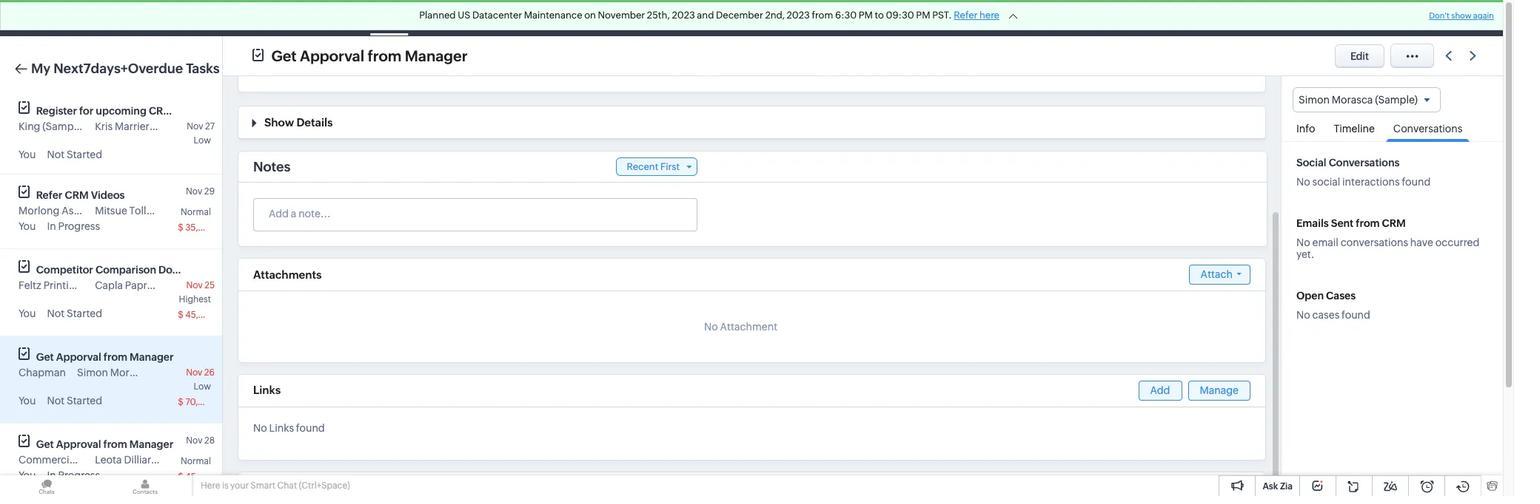 Task type: describe. For each thing, give the bounding box(es) containing it.
not for (sample)
[[47, 149, 65, 161]]

from for get apporval from manager nov 26
[[104, 352, 127, 364]]

cases
[[1327, 290, 1356, 302]]

conversations link
[[1386, 113, 1471, 142]]

don't show again link
[[1430, 11, 1495, 20]]

crm up my
[[36, 10, 66, 26]]

normal for mitsue tollner (sample)
[[181, 207, 211, 218]]

zia
[[1281, 482, 1293, 493]]

add link
[[1139, 381, 1182, 401]]

chat
[[277, 481, 297, 492]]

pst.
[[933, 10, 952, 21]]

(sample) for get approval from manager
[[160, 455, 202, 467]]

from for get apporval from manager
[[368, 47, 402, 64]]

attach
[[1201, 269, 1233, 281]]

competitor
[[36, 264, 93, 276]]

show details link
[[261, 116, 333, 129]]

chats image
[[0, 476, 93, 497]]

notes
[[253, 159, 291, 175]]

feltz
[[19, 280, 41, 292]]

no links found
[[253, 423, 325, 435]]

not started for printing
[[47, 308, 102, 320]]

timeline link
[[1327, 113, 1383, 142]]

from for emails sent from crm no email conversations have occurred yet.
[[1356, 218, 1380, 230]]

(sample) for competitor comparison document
[[169, 280, 212, 292]]

quotes link
[[726, 0, 785, 36]]

december
[[716, 10, 763, 21]]

on
[[585, 10, 596, 21]]

approval
[[56, 439, 101, 451]]

1 pm from the left
[[859, 10, 873, 21]]

$ for paprocki
[[178, 310, 184, 321]]

interactions
[[1343, 176, 1400, 188]]

$ for tollner
[[178, 223, 184, 233]]

crm inside the register for upcoming crm webinars nov 27
[[149, 105, 173, 117]]

capla paprocki (sample)
[[95, 280, 212, 292]]

social
[[1313, 176, 1341, 188]]

manager for get apporval from manager
[[405, 47, 468, 64]]

us
[[458, 10, 471, 21]]

planned us datacenter maintenance on november 25th, 2023 and december 2nd, 2023 from 6:30 pm to 09:30 pm pst. refer here
[[419, 10, 1000, 21]]

upgrade
[[1166, 19, 1209, 29]]

refer crm videos
[[36, 190, 125, 201]]

maintenance
[[524, 10, 583, 21]]

conversations inside 'social conversations no social interactions found'
[[1329, 157, 1400, 169]]

refer here link
[[954, 10, 1000, 21]]

my
[[31, 61, 51, 76]]

calls
[[495, 12, 518, 24]]

timeline
[[1334, 123, 1375, 135]]

crm link
[[12, 10, 66, 26]]

6:30
[[835, 10, 857, 21]]

simon morasca (sample) inside field
[[1299, 94, 1418, 106]]

nov inside get apporval from manager nov 26
[[186, 368, 202, 378]]

found inside open cases no cases found
[[1342, 310, 1371, 322]]

leota dilliard (sample)
[[95, 455, 202, 467]]

don't show again
[[1430, 11, 1495, 20]]

$ 45,000.00 for leota dilliard (sample)
[[178, 473, 231, 483]]

orders for purchase orders
[[928, 12, 961, 24]]

get for get approval from manager
[[36, 439, 54, 451]]

printing
[[43, 280, 81, 292]]

tasks
[[186, 61, 220, 76]]

in for commercial
[[47, 470, 56, 482]]

conversations inside conversations link
[[1394, 123, 1463, 135]]

commercial press
[[19, 455, 105, 467]]

don't
[[1430, 11, 1450, 20]]

attach link
[[1189, 265, 1251, 285]]

get for get apporval from manager nov 26
[[36, 352, 54, 364]]

(sample) inside field
[[1376, 94, 1418, 106]]

recent
[[627, 161, 659, 173]]

1 vertical spatial simon
[[77, 367, 108, 379]]

1 2023 from the left
[[672, 10, 695, 21]]

analytics link
[[591, 0, 659, 36]]

yet.
[[1297, 249, 1315, 261]]

analytics
[[603, 12, 647, 24]]

capla
[[95, 280, 123, 292]]

show
[[1452, 11, 1472, 20]]

reports
[[542, 12, 579, 24]]

highest
[[179, 295, 211, 305]]

quotes
[[738, 12, 773, 24]]

edit
[[1351, 50, 1369, 62]]

simon inside simon morasca (sample) field
[[1299, 94, 1330, 106]]

to
[[875, 10, 884, 21]]

nov inside competitor comparison document nov 25
[[186, 281, 203, 291]]

webinars
[[175, 105, 221, 117]]

25
[[205, 281, 215, 291]]

1 vertical spatial simon morasca (sample)
[[77, 367, 196, 379]]

register for upcoming crm webinars nov 27
[[36, 105, 221, 132]]

3 not started from the top
[[47, 396, 102, 407]]

november
[[598, 10, 645, 21]]

nov left 28
[[186, 436, 203, 447]]

edit button
[[1335, 44, 1385, 68]]

recent first
[[627, 161, 680, 173]]

3 started from the top
[[67, 396, 102, 407]]

(sample) down register
[[42, 121, 85, 133]]

meetings
[[426, 12, 471, 24]]

emails sent from crm no email conversations have occurred yet.
[[1297, 218, 1480, 261]]

no inside 'social conversations no social interactions found'
[[1297, 176, 1311, 188]]

ask
[[1263, 482, 1279, 493]]

crm inside emails sent from crm no email conversations have occurred yet.
[[1383, 218, 1406, 230]]

cases
[[1313, 310, 1340, 322]]

show
[[264, 116, 294, 129]]

mitsue
[[95, 205, 127, 217]]

open cases no cases found
[[1297, 290, 1371, 322]]

document
[[159, 264, 211, 276]]

marrier
[[115, 121, 149, 133]]

open
[[1297, 290, 1324, 302]]

kris marrier (sample)
[[95, 121, 194, 133]]

in for morlong
[[47, 221, 56, 233]]

details
[[297, 116, 333, 129]]

you for feltz printing service
[[19, 308, 36, 320]]

1 vertical spatial morasca
[[110, 367, 151, 379]]

king (sample)
[[19, 121, 85, 133]]

and
[[697, 10, 714, 21]]

emails
[[1297, 218, 1329, 230]]

you for commercial press
[[19, 470, 36, 482]]

conversations
[[1341, 237, 1409, 249]]

tollner
[[129, 205, 162, 217]]

actions
[[311, 482, 351, 495]]

upcoming actions
[[253, 482, 351, 495]]

attachments
[[253, 269, 322, 281]]

setup element
[[1398, 0, 1428, 36]]

0 horizontal spatial found
[[296, 423, 325, 435]]

apporval for get apporval from manager nov 26
[[56, 352, 101, 364]]

sales
[[797, 12, 822, 24]]

get for get apporval from manager
[[271, 47, 297, 64]]

show details
[[264, 116, 333, 129]]

trial
[[1203, 7, 1221, 18]]

manager for get approval from manager
[[129, 439, 173, 451]]



Task type: vqa. For each thing, say whether or not it's contained in the screenshot.


Task type: locate. For each thing, give the bounding box(es) containing it.
$ 35,000.00
[[178, 223, 230, 233]]

0 horizontal spatial pm
[[859, 10, 873, 21]]

started down feltz printing service
[[67, 308, 102, 320]]

1 vertical spatial normal
[[181, 457, 211, 467]]

2nd,
[[765, 10, 785, 21]]

2 low from the top
[[194, 382, 211, 393]]

first
[[661, 161, 680, 173]]

45,000.00 for leota dilliard (sample)
[[185, 473, 231, 483]]

you for chapman
[[19, 396, 36, 407]]

1 $ 45,000.00 from the top
[[178, 310, 231, 321]]

links up no links found
[[253, 384, 281, 397]]

$ 45,000.00
[[178, 310, 231, 321], [178, 473, 231, 483]]

simon morasca (sample) up the timeline link
[[1299, 94, 1418, 106]]

1 progress from the top
[[58, 221, 100, 233]]

found right interactions
[[1402, 176, 1431, 188]]

1 horizontal spatial orders
[[928, 12, 961, 24]]

3 not from the top
[[47, 396, 65, 407]]

no inside emails sent from crm no email conversations have occurred yet.
[[1297, 237, 1311, 249]]

orders right purchase
[[928, 12, 961, 24]]

not started for (sample)
[[47, 149, 102, 161]]

comparison
[[96, 264, 156, 276]]

you for morlong associates
[[19, 221, 36, 233]]

1 vertical spatial in progress
[[47, 470, 100, 482]]

0 vertical spatial in
[[47, 221, 56, 233]]

(sample) for register for upcoming crm webinars
[[152, 121, 194, 133]]

0 horizontal spatial refer
[[36, 190, 63, 201]]

manage link
[[1188, 381, 1251, 401]]

found
[[1402, 176, 1431, 188], [1342, 310, 1371, 322], [296, 423, 325, 435]]

2 not started from the top
[[47, 308, 102, 320]]

1 vertical spatial links
[[269, 423, 294, 435]]

press
[[80, 455, 105, 467]]

nov left 26 on the bottom of the page
[[186, 368, 202, 378]]

pm left to
[[859, 10, 873, 21]]

leota
[[95, 455, 122, 467]]

0 horizontal spatial morasca
[[110, 367, 151, 379]]

1 vertical spatial 45,000.00
[[185, 473, 231, 483]]

ask zia
[[1263, 482, 1293, 493]]

(sample) left 26 on the bottom of the page
[[153, 367, 196, 379]]

1 horizontal spatial simon morasca (sample)
[[1299, 94, 1418, 106]]

profile image
[[1428, 0, 1469, 36]]

low for simon morasca (sample)
[[194, 382, 211, 393]]

manager up leota dilliard (sample) on the left
[[129, 439, 173, 451]]

started for (sample)
[[67, 149, 102, 161]]

here
[[201, 481, 220, 492]]

progress down associates
[[58, 221, 100, 233]]

service
[[84, 280, 120, 292]]

found up (ctrl+space) at the left bottom of the page
[[296, 423, 325, 435]]

manager for get apporval from manager nov 26
[[130, 352, 174, 364]]

1 started from the top
[[67, 149, 102, 161]]

low for kris marrier (sample)
[[194, 136, 211, 146]]

(sample) down nov 29
[[164, 205, 207, 217]]

you down the chapman
[[19, 396, 36, 407]]

1 horizontal spatial morasca
[[1332, 94, 1373, 106]]

low up $ 70,000.00
[[194, 382, 211, 393]]

again
[[1474, 11, 1495, 20]]

info link
[[1290, 113, 1323, 142]]

(sample) for refer crm videos
[[164, 205, 207, 217]]

you down morlong
[[19, 221, 36, 233]]

0 vertical spatial progress
[[58, 221, 100, 233]]

get apporval from manager nov 26
[[36, 352, 215, 378]]

$ down the highest
[[178, 310, 184, 321]]

manager down capla paprocki (sample)
[[130, 352, 174, 364]]

1 vertical spatial low
[[194, 382, 211, 393]]

started up approval
[[67, 396, 102, 407]]

sales orders
[[797, 12, 858, 24]]

simon right the chapman
[[77, 367, 108, 379]]

29
[[204, 187, 215, 197]]

manager down meetings "link"
[[405, 47, 468, 64]]

5 you from the top
[[19, 470, 36, 482]]

1 normal from the top
[[181, 207, 211, 218]]

not for printing
[[47, 308, 65, 320]]

70,000.00
[[185, 398, 230, 408]]

no left attachment
[[704, 321, 718, 333]]

0 horizontal spatial simon
[[77, 367, 108, 379]]

1 vertical spatial get
[[36, 352, 54, 364]]

here is your smart chat (ctrl+space)
[[201, 481, 350, 492]]

0 vertical spatial in progress
[[47, 221, 100, 233]]

next7days+overdue
[[53, 61, 183, 76]]

from inside get apporval from manager nov 26
[[104, 352, 127, 364]]

search element
[[1279, 0, 1310, 36]]

morasca inside field
[[1332, 94, 1373, 106]]

2 normal from the top
[[181, 457, 211, 467]]

you down feltz
[[19, 308, 36, 320]]

products link
[[659, 0, 726, 36]]

refer right pst.
[[954, 10, 978, 21]]

progress for press
[[58, 470, 100, 482]]

1 vertical spatial $ 45,000.00
[[178, 473, 231, 483]]

in
[[47, 221, 56, 233], [47, 470, 56, 482]]

simon up the info link
[[1299, 94, 1330, 106]]

2 in progress from the top
[[47, 470, 100, 482]]

here
[[980, 10, 1000, 21]]

get up the chapman
[[36, 352, 54, 364]]

smart
[[251, 481, 276, 492]]

2023 left and
[[672, 10, 695, 21]]

1 vertical spatial manager
[[130, 352, 174, 364]]

3 you from the top
[[19, 308, 36, 320]]

2 horizontal spatial found
[[1402, 176, 1431, 188]]

services link
[[973, 0, 1037, 36]]

2023 right 2nd,
[[787, 10, 810, 21]]

2 vertical spatial get
[[36, 439, 54, 451]]

nov left 27
[[187, 121, 203, 132]]

0 vertical spatial apporval
[[300, 47, 364, 64]]

in down morlong
[[47, 221, 56, 233]]

$ for dilliard
[[178, 473, 184, 483]]

0 vertical spatial started
[[67, 149, 102, 161]]

4 $ from the top
[[178, 473, 184, 483]]

2 vertical spatial not started
[[47, 396, 102, 407]]

0 vertical spatial normal
[[181, 207, 211, 218]]

Add a note... field
[[254, 207, 696, 221]]

no
[[1297, 176, 1311, 188], [1297, 237, 1311, 249], [1297, 310, 1311, 322], [704, 321, 718, 333], [253, 423, 267, 435]]

2 vertical spatial found
[[296, 423, 325, 435]]

simon morasca (sample) left 26 on the bottom of the page
[[77, 367, 196, 379]]

2 orders from the left
[[928, 12, 961, 24]]

0 vertical spatial $ 45,000.00
[[178, 310, 231, 321]]

apporval up details
[[300, 47, 364, 64]]

0 vertical spatial morasca
[[1332, 94, 1373, 106]]

45,000.00 down the highest
[[185, 310, 231, 321]]

create menu image
[[1243, 0, 1279, 36]]

apporval for get apporval from manager
[[300, 47, 364, 64]]

0 vertical spatial refer
[[954, 10, 978, 21]]

no down social
[[1297, 176, 1311, 188]]

2 vertical spatial not
[[47, 396, 65, 407]]

not started down king (sample) on the left top of the page
[[47, 149, 102, 161]]

2 in from the top
[[47, 470, 56, 482]]

purchase orders
[[881, 12, 961, 24]]

1 vertical spatial started
[[67, 308, 102, 320]]

pm left pst.
[[916, 10, 931, 21]]

apporval up the chapman
[[56, 352, 101, 364]]

orders
[[824, 12, 858, 24], [928, 12, 961, 24]]

conversations up interactions
[[1329, 157, 1400, 169]]

reports link
[[530, 0, 591, 36]]

my next7days+overdue tasks
[[31, 61, 220, 76]]

45,000.00 for capla paprocki (sample)
[[185, 310, 231, 321]]

in progress for associates
[[47, 221, 100, 233]]

chapman
[[19, 367, 66, 379]]

35,000.00
[[185, 223, 230, 233]]

you down commercial
[[19, 470, 36, 482]]

products
[[671, 12, 714, 24]]

25th,
[[647, 10, 670, 21]]

1 horizontal spatial refer
[[954, 10, 978, 21]]

crm up kris marrier (sample)
[[149, 105, 173, 117]]

no inside open cases no cases found
[[1297, 310, 1311, 322]]

enterprise-trial upgrade
[[1154, 7, 1221, 29]]

2 45,000.00 from the top
[[185, 473, 231, 483]]

$ left here
[[178, 473, 184, 483]]

refer up morlong
[[36, 190, 63, 201]]

2 progress from the top
[[58, 470, 100, 482]]

1 vertical spatial not started
[[47, 308, 102, 320]]

2 pm from the left
[[916, 10, 931, 21]]

0 vertical spatial 45,000.00
[[185, 310, 231, 321]]

get up "show"
[[271, 47, 297, 64]]

from for get approval from manager
[[103, 439, 127, 451]]

1 horizontal spatial apporval
[[300, 47, 364, 64]]

1 $ from the top
[[178, 223, 184, 233]]

2 2023 from the left
[[787, 10, 810, 21]]

manager inside get apporval from manager nov 26
[[130, 352, 174, 364]]

0 vertical spatial low
[[194, 136, 211, 146]]

2 vertical spatial started
[[67, 396, 102, 407]]

$ for morasca
[[178, 398, 184, 408]]

links
[[253, 384, 281, 397], [269, 423, 294, 435]]

1 vertical spatial apporval
[[56, 352, 101, 364]]

kris
[[95, 121, 113, 133]]

1 vertical spatial conversations
[[1329, 157, 1400, 169]]

low down 27
[[194, 136, 211, 146]]

1 vertical spatial in
[[47, 470, 56, 482]]

1 not from the top
[[47, 149, 65, 161]]

conversations down simon morasca (sample) field
[[1394, 123, 1463, 135]]

not down the chapman
[[47, 396, 65, 407]]

2 you from the top
[[19, 221, 36, 233]]

0 vertical spatial get
[[271, 47, 297, 64]]

purchase
[[881, 12, 926, 24]]

2 $ from the top
[[178, 310, 184, 321]]

1 you from the top
[[19, 149, 36, 161]]

info
[[1297, 123, 1316, 135]]

(sample) down webinars
[[152, 121, 194, 133]]

apporval inside get apporval from manager nov 26
[[56, 352, 101, 364]]

orders right sales on the top of page
[[824, 12, 858, 24]]

1 vertical spatial refer
[[36, 190, 63, 201]]

manage
[[1200, 385, 1239, 397]]

apporval
[[300, 47, 364, 64], [56, 352, 101, 364]]

in down commercial
[[47, 470, 56, 482]]

1 horizontal spatial 2023
[[787, 10, 810, 21]]

you down king
[[19, 149, 36, 161]]

1 horizontal spatial pm
[[916, 10, 931, 21]]

started for printing
[[67, 308, 102, 320]]

(sample) for get apporval from manager
[[153, 367, 196, 379]]

nov up the highest
[[186, 281, 203, 291]]

1 vertical spatial found
[[1342, 310, 1371, 322]]

progress down press
[[58, 470, 100, 482]]

0 vertical spatial manager
[[405, 47, 468, 64]]

in progress down the morlong associates
[[47, 221, 100, 233]]

09:30
[[886, 10, 915, 21]]

is
[[222, 481, 229, 492]]

enterprise-
[[1154, 7, 1203, 18]]

0 vertical spatial simon
[[1299, 94, 1330, 106]]

1 in from the top
[[47, 221, 56, 233]]

in progress down 'commercial press'
[[47, 470, 100, 482]]

0 vertical spatial simon morasca (sample)
[[1299, 94, 1418, 106]]

Simon Morasca (Sample) field
[[1293, 87, 1441, 113]]

get up commercial
[[36, 439, 54, 451]]

you for king (sample)
[[19, 149, 36, 161]]

0 horizontal spatial apporval
[[56, 352, 101, 364]]

1 low from the top
[[194, 136, 211, 146]]

crm up associates
[[65, 190, 89, 201]]

found down cases
[[1342, 310, 1371, 322]]

$ 45,000.00 down the highest
[[178, 310, 231, 321]]

$ left 35,000.00
[[178, 223, 184, 233]]

normal down nov 28
[[181, 457, 211, 467]]

signals element
[[1310, 0, 1338, 36]]

contacts image
[[99, 476, 192, 497]]

0 vertical spatial found
[[1402, 176, 1431, 188]]

$ 70,000.00
[[178, 398, 230, 408]]

found inside 'social conversations no social interactions found'
[[1402, 176, 1431, 188]]

$ left 70,000.00 at the bottom of page
[[178, 398, 184, 408]]

0 vertical spatial not
[[47, 149, 65, 161]]

(sample) down nov 28
[[160, 455, 202, 467]]

$ 45,000.00 for capla paprocki (sample)
[[178, 310, 231, 321]]

from inside emails sent from crm no email conversations have occurred yet.
[[1356, 218, 1380, 230]]

started
[[67, 149, 102, 161], [67, 308, 102, 320], [67, 396, 102, 407]]

nov inside the register for upcoming crm webinars nov 27
[[187, 121, 203, 132]]

0 vertical spatial not started
[[47, 149, 102, 161]]

not down printing
[[47, 308, 65, 320]]

2 vertical spatial manager
[[129, 439, 173, 451]]

2 started from the top
[[67, 308, 102, 320]]

next record image
[[1470, 51, 1480, 61]]

mitsue tollner (sample)
[[95, 205, 207, 217]]

no down the open
[[1297, 310, 1311, 322]]

3 $ from the top
[[178, 398, 184, 408]]

marketplace element
[[1368, 0, 1398, 36]]

crm up "conversations"
[[1383, 218, 1406, 230]]

$ 45,000.00 down nov 28
[[178, 473, 231, 483]]

nov 29
[[186, 187, 215, 197]]

nov 28
[[186, 436, 215, 447]]

45,000.00 down 28
[[185, 473, 231, 483]]

1 orders from the left
[[824, 12, 858, 24]]

normal up $ 35,000.00
[[181, 207, 211, 218]]

1 in progress from the top
[[47, 221, 100, 233]]

orders for sales orders
[[824, 12, 858, 24]]

occurred
[[1436, 237, 1480, 249]]

0 vertical spatial conversations
[[1394, 123, 1463, 135]]

normal for leota dilliard (sample)
[[181, 457, 211, 467]]

1 vertical spatial not
[[47, 308, 65, 320]]

2 $ 45,000.00 from the top
[[178, 473, 231, 483]]

normal
[[181, 207, 211, 218], [181, 457, 211, 467]]

no up smart
[[253, 423, 267, 435]]

morlong associates
[[19, 205, 113, 217]]

0 horizontal spatial 2023
[[672, 10, 695, 21]]

1 horizontal spatial simon
[[1299, 94, 1330, 106]]

26
[[204, 368, 215, 378]]

4 you from the top
[[19, 396, 36, 407]]

nov left 29
[[186, 187, 202, 197]]

not started down the chapman
[[47, 396, 102, 407]]

sent
[[1331, 218, 1354, 230]]

meetings link
[[414, 0, 483, 36]]

(sample) up the highest
[[169, 280, 212, 292]]

get approval from manager
[[36, 439, 173, 451]]

2 not from the top
[[47, 308, 65, 320]]

not down king (sample) on the left top of the page
[[47, 149, 65, 161]]

previous record image
[[1446, 51, 1452, 61]]

your
[[230, 481, 249, 492]]

upcoming
[[96, 105, 147, 117]]

dilliard
[[124, 455, 158, 467]]

progress for associates
[[58, 221, 100, 233]]

competitor comparison document nov 25
[[36, 264, 215, 291]]

low
[[194, 136, 211, 146], [194, 382, 211, 393]]

1 vertical spatial progress
[[58, 470, 100, 482]]

nov
[[187, 121, 203, 132], [186, 187, 202, 197], [186, 281, 203, 291], [186, 368, 202, 378], [186, 436, 203, 447]]

0 vertical spatial links
[[253, 384, 281, 397]]

in progress for press
[[47, 470, 100, 482]]

get inside get apporval from manager nov 26
[[36, 352, 54, 364]]

0 horizontal spatial orders
[[824, 12, 858, 24]]

started down kris
[[67, 149, 102, 161]]

have
[[1411, 237, 1434, 249]]

purchase orders link
[[869, 0, 973, 36]]

morasca
[[1332, 94, 1373, 106], [110, 367, 151, 379]]

commercial
[[19, 455, 78, 467]]

0 horizontal spatial simon morasca (sample)
[[77, 367, 196, 379]]

(sample) up conversations link
[[1376, 94, 1418, 106]]

1 45,000.00 from the top
[[185, 310, 231, 321]]

1 horizontal spatial found
[[1342, 310, 1371, 322]]

1 not started from the top
[[47, 149, 102, 161]]

links up chat
[[269, 423, 294, 435]]

not started down feltz printing service
[[47, 308, 102, 320]]

no down the emails on the right top
[[1297, 237, 1311, 249]]

social conversations no social interactions found
[[1297, 157, 1431, 188]]



